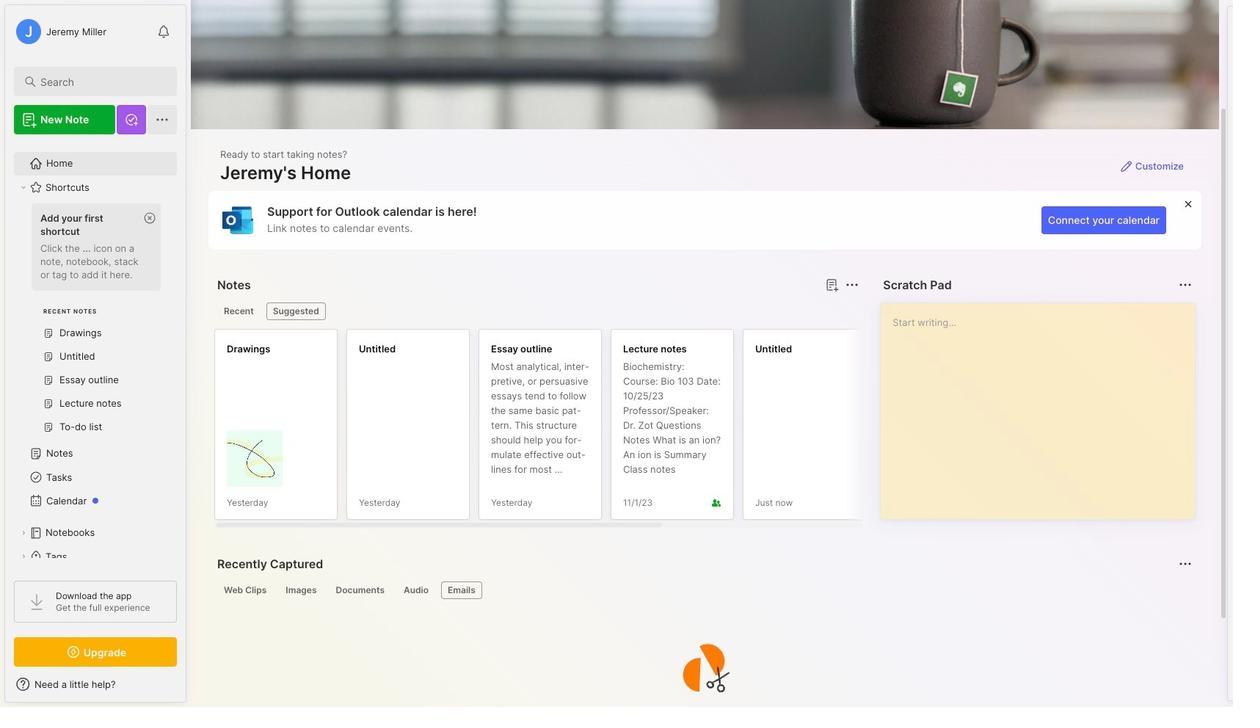 Task type: locate. For each thing, give the bounding box(es) containing it.
tab
[[217, 303, 261, 320], [266, 303, 326, 320], [217, 582, 273, 599], [279, 582, 323, 599], [329, 582, 391, 599], [397, 582, 435, 599], [441, 582, 482, 599]]

expand tags image
[[19, 552, 28, 561]]

Search text field
[[40, 75, 164, 89]]

None search field
[[40, 73, 164, 90]]

More actions field
[[843, 275, 863, 295], [1176, 275, 1196, 295], [1176, 554, 1196, 574]]

more actions image
[[844, 276, 862, 294], [1177, 276, 1195, 294], [1177, 555, 1195, 573]]

Account field
[[14, 17, 106, 46]]

1 vertical spatial tab list
[[217, 582, 1190, 599]]

tab list
[[217, 303, 857, 320], [217, 582, 1190, 599]]

2 tab list from the top
[[217, 582, 1190, 599]]

row group
[[214, 329, 1140, 529]]

Start writing… text field
[[893, 303, 1195, 507]]

0 vertical spatial tab list
[[217, 303, 857, 320]]

tree
[[5, 143, 186, 624]]

group
[[14, 199, 168, 448]]

1 tab list from the top
[[217, 303, 857, 320]]



Task type: describe. For each thing, give the bounding box(es) containing it.
main element
[[0, 0, 191, 707]]

group inside 'tree'
[[14, 199, 168, 448]]

tree inside main element
[[5, 143, 186, 624]]

click to collapse image
[[185, 680, 196, 698]]

thumbnail image
[[227, 431, 283, 487]]

WHAT'S NEW field
[[5, 673, 186, 696]]

expand notebooks image
[[19, 529, 28, 538]]

none search field inside main element
[[40, 73, 164, 90]]



Task type: vqa. For each thing, say whether or not it's contained in the screenshot.
Group
yes



